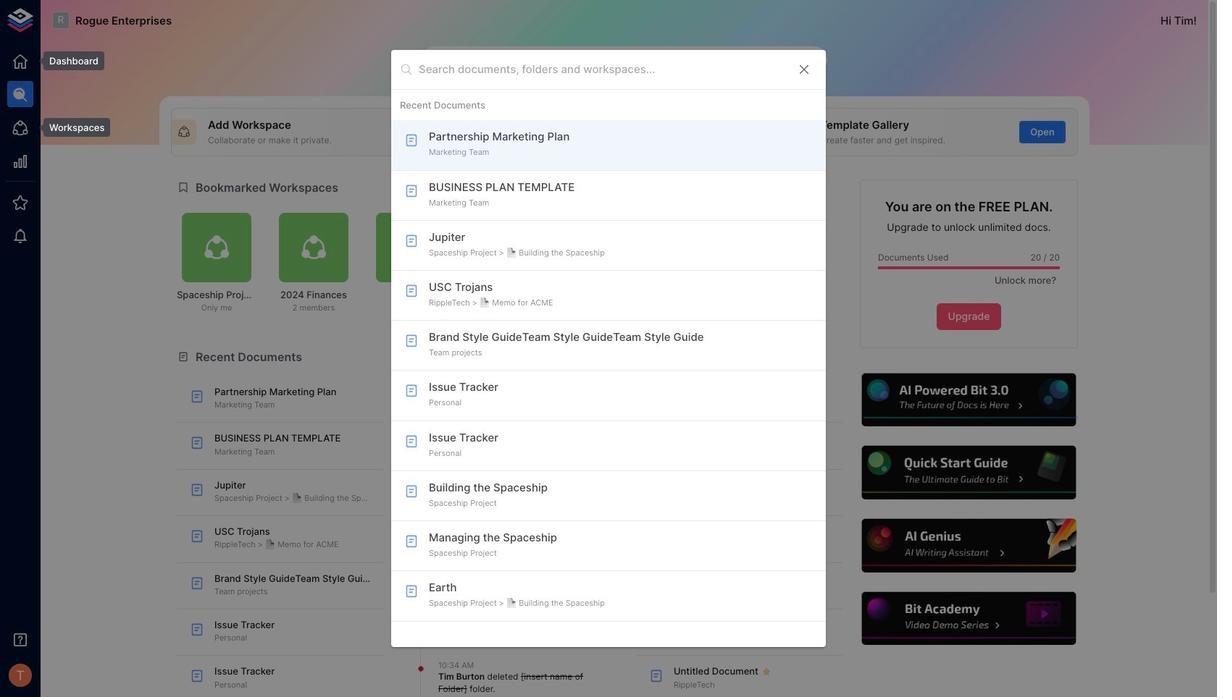 Task type: vqa. For each thing, say whether or not it's contained in the screenshot.
Search Templates... text field on the top
no



Task type: locate. For each thing, give the bounding box(es) containing it.
dialog
[[391, 50, 826, 648]]

tooltip
[[33, 51, 104, 70], [33, 118, 110, 137]]

1 vertical spatial tooltip
[[33, 118, 110, 137]]

0 vertical spatial tooltip
[[33, 51, 104, 70]]

help image
[[860, 371, 1078, 429], [860, 444, 1078, 502], [860, 517, 1078, 575], [860, 590, 1078, 648]]

1 tooltip from the top
[[33, 51, 104, 70]]



Task type: describe. For each thing, give the bounding box(es) containing it.
2 help image from the top
[[860, 444, 1078, 502]]

3 help image from the top
[[860, 517, 1078, 575]]

1 help image from the top
[[860, 371, 1078, 429]]

4 help image from the top
[[860, 590, 1078, 648]]

Search documents, folders and workspaces... text field
[[419, 58, 785, 80]]

2 tooltip from the top
[[33, 118, 110, 137]]



